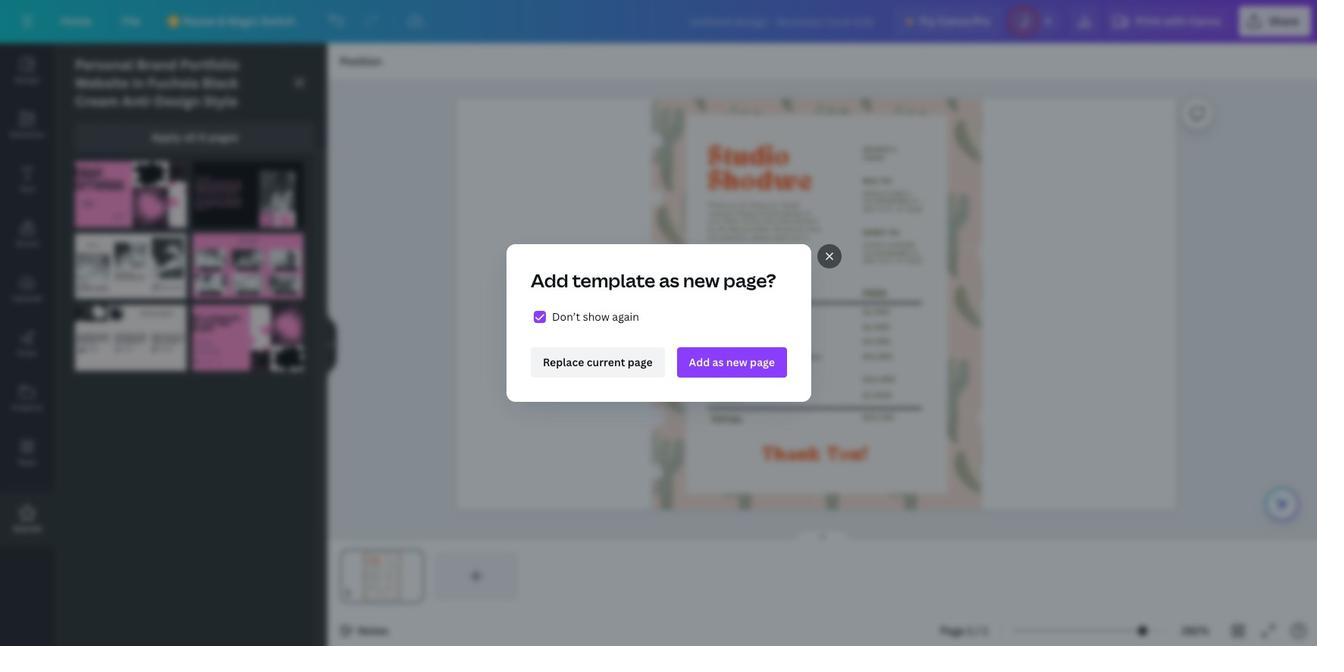 Task type: locate. For each thing, give the bounding box(es) containing it.
bill to:
[[863, 176, 894, 185]]

12345 down darcy
[[906, 207, 923, 213]]

you left for
[[727, 203, 738, 208]]

1 vertical spatial add
[[689, 355, 710, 369]]

123 inside studio shodwe 123 anywhere st., any city, st 12345
[[863, 251, 873, 257]]

st for bill to:
[[897, 207, 904, 213]]

1 left /
[[968, 624, 974, 638]]

2 st., from the top
[[912, 251, 923, 257]]

should
[[773, 227, 793, 233]]

add
[[531, 268, 569, 293], [689, 355, 710, 369]]

123 down the estelle
[[863, 199, 873, 205]]

questions,
[[721, 235, 750, 241]]

you up out
[[795, 227, 806, 233]]

0 vertical spatial design
[[15, 74, 40, 85]]

thank left you!
[[762, 446, 821, 465]]

12345 for bill to:
[[906, 207, 923, 213]]

0 horizontal spatial the
[[717, 227, 727, 233]]

pages
[[209, 130, 239, 144]]

as right the template
[[659, 268, 679, 293]]

0 vertical spatial anywhere
[[874, 199, 910, 205]]

1 city, from the top
[[879, 207, 895, 213]]

don't show again
[[552, 310, 639, 324]]

any for remit to:
[[863, 259, 877, 265]]

for
[[740, 203, 749, 208]]

city, inside estelle darcy 123 anywhere st., any city, st 12345
[[879, 207, 895, 213]]

design inside button
[[15, 74, 40, 85]]

of
[[805, 211, 811, 216]]

and down find
[[764, 219, 775, 225]]

0 vertical spatial st
[[897, 207, 904, 213]]

any inside studio shodwe 123 anywhere st., any city, st 12345
[[863, 259, 877, 265]]

thank for thank you for being our valued customer! please find the details of your latest invoice and remit payment by the date provided. should you have any questions, please reach out to:
[[708, 203, 726, 208]]

1 horizontal spatial invoice
[[863, 147, 891, 153]]

shodwe
[[708, 169, 813, 196]]

estelle
[[863, 191, 888, 197]]

to: inside thank you for being our valued customer! please find the details of your latest invoice and remit payment by the date provided. should you have any questions, please reach out to:
[[803, 235, 811, 241]]

you!
[[827, 446, 869, 465]]

anywhere inside estelle darcy 123 anywhere st., any city, st 12345
[[874, 199, 910, 205]]

st., inside estelle darcy 123 anywhere st., any city, st 12345
[[912, 199, 923, 205]]

0 vertical spatial st.,
[[912, 199, 923, 205]]

starred button
[[0, 492, 55, 547]]

anywhere
[[874, 199, 910, 205], [874, 251, 910, 257]]

resize & magic switch button
[[159, 6, 308, 36]]

being
[[750, 203, 767, 208]]

any inside estelle darcy 123 anywhere st., any city, st 12345
[[863, 207, 877, 213]]

0 vertical spatial 12345
[[906, 207, 923, 213]]

1 page from the left
[[628, 355, 653, 369]]

0 vertical spatial brand
[[137, 55, 177, 74]]

0 vertical spatial invoice
[[863, 147, 891, 153]]

st down shodwe
[[897, 259, 904, 265]]

0 horizontal spatial and
[[742, 338, 757, 346]]

the right by
[[717, 227, 727, 233]]

st inside studio shodwe 123 anywhere st., any city, st 12345
[[897, 259, 904, 265]]

you
[[727, 203, 738, 208], [795, 227, 806, 233]]

invoice down please
[[741, 219, 762, 225]]

1 vertical spatial remit
[[863, 228, 887, 237]]

123 inside estelle darcy 123 anywhere st., any city, st 12345
[[863, 199, 873, 205]]

try canva pro button
[[895, 6, 1003, 36]]

0 vertical spatial you
[[727, 203, 738, 208]]

2 123 from the top
[[863, 251, 873, 257]]

city, inside studio shodwe 123 anywhere st., any city, st 12345
[[879, 259, 895, 265]]

remit up should
[[777, 219, 791, 225]]

fees
[[863, 287, 887, 299]]

and up deliverables
[[742, 338, 757, 346]]

1 vertical spatial and
[[742, 338, 757, 346]]

2 horizontal spatial and
[[783, 353, 798, 361]]

0 vertical spatial the
[[772, 211, 782, 216]]

current
[[587, 355, 625, 369]]

1 vertical spatial new
[[726, 355, 748, 369]]

anti-
[[122, 92, 155, 110]]

new up subtotal
[[726, 355, 748, 369]]

Page title text field
[[357, 586, 363, 601]]

1 horizontal spatial and
[[764, 219, 775, 225]]

$24,000
[[863, 376, 896, 384]]

the
[[772, 211, 782, 216], [717, 227, 727, 233]]

1 vertical spatial brand
[[16, 238, 39, 249]]

1 st from the top
[[897, 207, 904, 213]]

1 123 from the top
[[863, 199, 873, 205]]

and inside $6,000 review and debriefing
[[742, 338, 757, 346]]

anywhere down darcy
[[874, 199, 910, 205]]

design up elements button on the left of the page
[[15, 74, 40, 85]]

elements
[[10, 129, 45, 140]]

0 vertical spatial add
[[531, 268, 569, 293]]

12345 down shodwe
[[906, 259, 923, 265]]

1 right /
[[983, 624, 989, 638]]

0 vertical spatial thank
[[708, 203, 726, 208]]

0 horizontal spatial page
[[628, 355, 653, 369]]

new inside "button"
[[726, 355, 748, 369]]

1 vertical spatial city,
[[879, 259, 895, 265]]

as
[[659, 268, 679, 293], [713, 355, 724, 369]]

1 vertical spatial 123
[[863, 251, 873, 257]]

0 horizontal spatial new
[[683, 268, 720, 293]]

0 vertical spatial city,
[[879, 207, 895, 213]]

1 vertical spatial you
[[795, 227, 806, 233]]

city, down the estelle
[[879, 207, 895, 213]]

city, down studio
[[879, 259, 895, 265]]

1 horizontal spatial new
[[726, 355, 748, 369]]

replace current page
[[543, 355, 653, 369]]

as down 'review'
[[713, 355, 724, 369]]

0 horizontal spatial invoice
[[741, 219, 762, 225]]

st down darcy
[[897, 207, 904, 213]]

any
[[863, 207, 877, 213], [863, 259, 877, 265]]

1 vertical spatial st
[[897, 259, 904, 265]]

1 horizontal spatial remit
[[863, 228, 887, 237]]

show
[[583, 310, 610, 324]]

1 any from the top
[[863, 207, 877, 213]]

design
[[15, 74, 40, 85], [155, 92, 200, 110]]

thank you for being our valued customer! please find the details of your latest invoice and remit payment by the date provided. should you have any questions, please reach out to:
[[708, 203, 824, 241]]

subtotal
[[711, 374, 764, 387]]

replace current page button
[[531, 347, 665, 378]]

add left final
[[689, 355, 710, 369]]

1 horizontal spatial as
[[713, 355, 724, 369]]

2 page from the left
[[750, 355, 775, 369]]

estelle darcy 123 anywhere st., any city, st 12345
[[863, 191, 923, 213]]

any down studio
[[863, 259, 877, 265]]

brand inside personal brand portfolio website in fuchsia black cream anti-design style
[[137, 55, 177, 74]]

1 vertical spatial the
[[717, 227, 727, 233]]

st., for bill to:
[[912, 199, 923, 205]]

2 city, from the top
[[879, 259, 895, 265]]

to: right the bill
[[881, 176, 894, 185]]

12345 for remit to:
[[906, 259, 923, 265]]

123 for bill to:
[[863, 199, 873, 205]]

add for add as new page
[[689, 355, 710, 369]]

and down debriefing
[[783, 353, 798, 361]]

2 12345 from the top
[[906, 259, 923, 265]]

1 st., from the top
[[912, 199, 923, 205]]

any down the estelle
[[863, 207, 877, 213]]

new
[[683, 268, 720, 293], [726, 355, 748, 369]]

0 horizontal spatial design
[[15, 74, 40, 85]]

1 vertical spatial as
[[713, 355, 724, 369]]

brand up "anti-"
[[137, 55, 177, 74]]

add up don't
[[531, 268, 569, 293]]

elements button
[[0, 98, 55, 153]]

fuchsia
[[148, 74, 199, 92]]

2 any from the top
[[863, 259, 877, 265]]

0 horizontal spatial thank
[[708, 203, 726, 208]]

0 vertical spatial 123
[[863, 199, 873, 205]]

2 vertical spatial and
[[783, 353, 798, 361]]

1 vertical spatial anywhere
[[874, 251, 910, 257]]

to: up shodwe
[[889, 228, 902, 237]]

page
[[628, 355, 653, 369], [750, 355, 775, 369]]

anywhere inside studio shodwe 123 anywhere st., any city, st 12345
[[874, 251, 910, 257]]

remit up studio
[[863, 228, 887, 237]]

page down debriefing
[[750, 355, 775, 369]]

123 for remit to:
[[863, 251, 873, 257]]

add inside "button"
[[689, 355, 710, 369]]

1 anywhere from the top
[[874, 199, 910, 205]]

thank up customer!
[[708, 203, 726, 208]]

$24,000 taxes
[[711, 376, 896, 403]]

city, for remit
[[879, 259, 895, 265]]

1 horizontal spatial brand
[[137, 55, 177, 74]]

0 horizontal spatial add
[[531, 268, 569, 293]]

123
[[863, 199, 873, 205], [863, 251, 873, 257]]

valued
[[780, 203, 800, 208]]

invoice inside invoice # 123456
[[863, 147, 891, 153]]

draw button
[[0, 316, 55, 371]]

0 horizontal spatial remit
[[777, 219, 791, 225]]

1 horizontal spatial add
[[689, 355, 710, 369]]

0 vertical spatial any
[[863, 207, 877, 213]]

#
[[893, 147, 897, 153]]

1 horizontal spatial thank
[[762, 446, 821, 465]]

design up apply
[[155, 92, 200, 110]]

1 vertical spatial st.,
[[912, 251, 923, 257]]

1 vertical spatial any
[[863, 259, 877, 265]]

studio
[[708, 145, 791, 171]]

12345 inside estelle darcy 123 anywhere st., any city, st 12345
[[906, 207, 923, 213]]

2 st from the top
[[897, 259, 904, 265]]

new down the any
[[683, 268, 720, 293]]

0 vertical spatial new
[[683, 268, 720, 293]]

try
[[920, 14, 936, 28]]

out
[[791, 235, 801, 241]]

to: right out
[[803, 235, 811, 241]]

1 12345 from the top
[[906, 207, 923, 213]]

page 1 image
[[340, 552, 425, 601]]

1 horizontal spatial page
[[750, 355, 775, 369]]

1 vertical spatial design
[[155, 92, 200, 110]]

invoice up 123456
[[863, 147, 891, 153]]

0 horizontal spatial brand
[[16, 238, 39, 249]]

2 1 from the left
[[983, 624, 989, 638]]

shodwe
[[888, 243, 916, 248]]

main menu bar
[[0, 0, 1318, 43]]

black
[[202, 74, 238, 92]]

2 anywhere from the top
[[874, 251, 910, 257]]

brand up uploads button
[[16, 238, 39, 249]]

anywhere for bill to:
[[874, 199, 910, 205]]

123 down studio
[[863, 251, 873, 257]]

1
[[968, 624, 974, 638], [983, 624, 989, 638]]

page?
[[723, 268, 776, 293]]

0 vertical spatial remit
[[777, 219, 791, 225]]

0 vertical spatial and
[[764, 219, 775, 225]]

all
[[184, 130, 197, 144]]

1 vertical spatial thank
[[762, 446, 821, 465]]

st., inside studio shodwe 123 anywhere st., any city, st 12345
[[912, 251, 923, 257]]

st.,
[[912, 199, 923, 205], [912, 251, 923, 257]]

remit to:
[[863, 228, 902, 237]]

1 vertical spatial 12345
[[906, 259, 923, 265]]

1 horizontal spatial design
[[155, 92, 200, 110]]

by
[[708, 227, 715, 233]]

cream
[[75, 92, 119, 110]]

12345 inside studio shodwe 123 anywhere st., any city, st 12345
[[906, 259, 923, 265]]

anywhere down shodwe
[[874, 251, 910, 257]]

0 horizontal spatial as
[[659, 268, 679, 293]]

bill
[[863, 176, 879, 185]]

any for bill to:
[[863, 207, 877, 213]]

1 vertical spatial invoice
[[741, 219, 762, 225]]

remit inside thank you for being our valued customer! please find the details of your latest invoice and remit payment by the date provided. should you have any questions, please reach out to:
[[777, 219, 791, 225]]

$1,5920
[[863, 392, 893, 400]]

page right current
[[628, 355, 653, 369]]

st inside estelle darcy 123 anywhere st., any city, st 12345
[[897, 207, 904, 213]]

add as new page
[[689, 355, 775, 369]]

6
[[199, 130, 206, 144]]

thank inside thank you for being our valued customer! please find the details of your latest invoice and remit payment by the date provided. should you have any questions, please reach out to:
[[708, 203, 726, 208]]

to:
[[881, 176, 894, 185], [889, 228, 902, 237], [803, 235, 811, 241]]

1 horizontal spatial you
[[795, 227, 806, 233]]

magic
[[228, 14, 258, 28]]

1 horizontal spatial 1
[[983, 624, 989, 638]]

0 horizontal spatial 1
[[968, 624, 974, 638]]

123456
[[863, 155, 885, 161]]

the down our
[[772, 211, 782, 216]]



Task type: describe. For each thing, give the bounding box(es) containing it.
st., for remit to:
[[912, 251, 923, 257]]

portfolio
[[180, 55, 239, 74]]

uploads button
[[0, 262, 55, 316]]

apply all 6 pages button
[[75, 122, 315, 153]]

page
[[941, 624, 965, 638]]

brand inside brand "button"
[[16, 238, 39, 249]]

as inside "button"
[[713, 355, 724, 369]]

uploads
[[12, 293, 43, 303]]

deliverables
[[733, 353, 781, 361]]

studio
[[863, 243, 887, 248]]

and inside thank you for being our valued customer! please find the details of your latest invoice and remit payment by the date provided. should you have any questions, please reach out to:
[[764, 219, 775, 225]]

resize
[[183, 14, 216, 28]]

design button
[[0, 43, 55, 98]]

projects
[[12, 402, 43, 413]]

canva
[[939, 14, 971, 28]]

reach
[[773, 235, 789, 241]]

$2,000
[[863, 309, 890, 317]]

invoice # 123456
[[863, 147, 897, 161]]

projects button
[[0, 371, 55, 426]]

labor
[[800, 353, 823, 361]]

draw
[[18, 347, 37, 358]]

$6,000 review and debriefing
[[711, 324, 891, 346]]

Design title text field
[[677, 6, 889, 36]]

add as new page button
[[677, 347, 787, 378]]

hide pages image
[[786, 530, 859, 542]]

home
[[61, 14, 92, 28]]

customer!
[[708, 211, 736, 216]]

0 vertical spatial as
[[659, 268, 679, 293]]

find
[[759, 211, 771, 216]]

hide image
[[327, 308, 337, 381]]

$4,000 final deliverables and labor
[[711, 338, 891, 361]]

studio shodwe 123 anywhere st., any city, st 12345
[[863, 243, 923, 265]]

pro
[[973, 14, 991, 28]]

to: for bill to:
[[881, 176, 894, 185]]

st for remit to:
[[897, 259, 904, 265]]

add template as new page?
[[531, 268, 776, 293]]

text
[[19, 184, 35, 194]]

replace
[[543, 355, 584, 369]]

$12,000
[[863, 353, 893, 361]]

switch
[[261, 14, 296, 28]]

and inside $4,000 final deliverables and labor
[[783, 353, 798, 361]]

to: for remit to:
[[889, 228, 902, 237]]

&
[[218, 14, 225, 28]]

side panel tab list
[[0, 43, 55, 547]]

style
[[204, 92, 238, 110]]

brand button
[[0, 207, 55, 262]]

anywhere for remit to:
[[874, 251, 910, 257]]

page 1 / 1
[[941, 624, 989, 638]]

in
[[132, 74, 145, 92]]

hello@reallygreatsite.com
[[708, 249, 807, 254]]

invoice inside thank you for being our valued customer! please find the details of your latest invoice and remit payment by the date provided. should you have any questions, please reach out to:
[[741, 219, 762, 225]]

latest
[[723, 219, 739, 225]]

try canva pro
[[920, 14, 991, 28]]

total
[[711, 412, 744, 425]]

your
[[708, 219, 721, 225]]

darcy
[[890, 191, 912, 197]]

services
[[711, 287, 760, 299]]

starred
[[13, 524, 41, 534]]

1 1 from the left
[[968, 624, 974, 638]]

details
[[784, 211, 803, 216]]

/
[[976, 624, 981, 638]]

apps button
[[0, 426, 55, 480]]

$4,000
[[863, 338, 891, 346]]

personal
[[75, 55, 133, 74]]

apps
[[18, 457, 37, 467]]

date
[[729, 227, 742, 233]]

provided.
[[744, 227, 772, 233]]

add for add template as new page?
[[531, 268, 569, 293]]

$25,920
[[863, 414, 895, 422]]

0 horizontal spatial you
[[727, 203, 738, 208]]

1 horizontal spatial the
[[772, 211, 782, 216]]

debriefing
[[760, 338, 801, 346]]

please
[[752, 235, 771, 241]]

$6,000
[[863, 324, 891, 331]]

page inside "button"
[[750, 355, 775, 369]]

please
[[738, 211, 757, 216]]

thank you!
[[762, 446, 869, 465]]

city, for bill
[[879, 207, 895, 213]]

taxes
[[711, 391, 744, 403]]

review
[[711, 338, 740, 346]]

apply all 6 pages
[[151, 130, 239, 144]]

payment
[[793, 219, 818, 225]]

home link
[[49, 6, 104, 36]]

any
[[708, 235, 719, 241]]

our
[[769, 203, 778, 208]]

don't
[[552, 310, 580, 324]]

design inside personal brand portfolio website in fuchsia black cream anti-design style
[[155, 92, 200, 110]]

canva assistant image
[[1274, 495, 1292, 514]]

thank for thank you!
[[762, 446, 821, 465]]

final
[[711, 353, 730, 361]]

page inside button
[[628, 355, 653, 369]]



Task type: vqa. For each thing, say whether or not it's contained in the screenshot.
payment
yes



